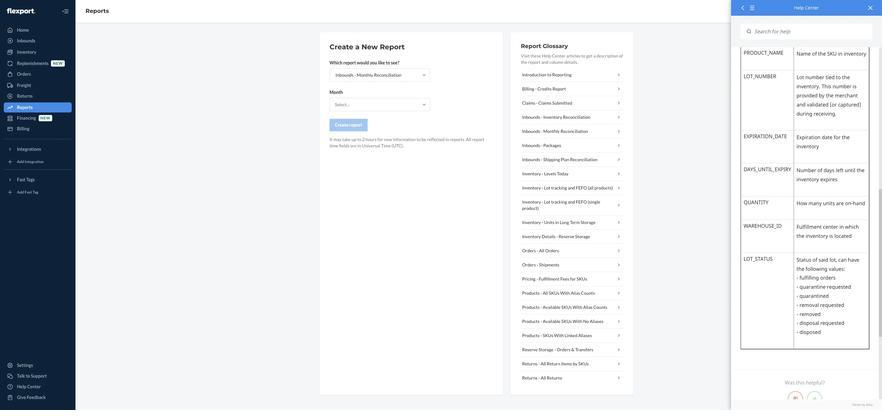 Task type: locate. For each thing, give the bounding box(es) containing it.
0 horizontal spatial claims
[[523, 100, 536, 106]]

1 horizontal spatial by
[[863, 403, 866, 408]]

returns - all return items by skus
[[523, 362, 589, 367]]

inbounds - monthly reconciliation down which report would you like to see?
[[336, 72, 402, 78]]

orders for orders
[[17, 71, 31, 77]]

claims
[[523, 100, 536, 106], [539, 100, 552, 106]]

to left be
[[417, 137, 421, 142]]

1 horizontal spatial reports link
[[86, 8, 109, 15]]

inventory up product)
[[523, 200, 541, 205]]

- left 'units'
[[542, 220, 544, 225]]

2 horizontal spatial report
[[553, 86, 566, 92]]

details.
[[565, 59, 579, 65]]

billing for billing
[[17, 126, 29, 132]]

lot for inventory - lot tracking and fefo (all products)
[[545, 185, 551, 191]]

2 horizontal spatial in
[[556, 220, 559, 225]]

give feedback button
[[4, 393, 72, 403]]

products inside products - available skus with no aliases button
[[523, 319, 540, 325]]

inbounds - packages
[[523, 143, 562, 148]]

skus down pricing - fulfillment fees for skus
[[549, 291, 560, 296]]

and down inventory - levels today button
[[568, 185, 576, 191]]

2 horizontal spatial center
[[806, 5, 820, 11]]

by
[[573, 362, 578, 367], [863, 403, 866, 408]]

help down "report glossary" in the right top of the page
[[542, 53, 552, 59]]

1 horizontal spatial reports
[[86, 8, 109, 15]]

report left would
[[344, 60, 356, 65]]

monthly inside button
[[544, 129, 560, 134]]

lot
[[545, 185, 551, 191], [545, 200, 551, 205]]

in inside button
[[556, 220, 559, 225]]

0 vertical spatial reports link
[[86, 8, 109, 15]]

billing link
[[4, 124, 72, 134]]

inbounds - monthly reconciliation down inbounds - inventory reconciliation
[[523, 129, 589, 134]]

to
[[582, 53, 586, 59], [386, 60, 390, 65], [548, 72, 552, 77], [358, 137, 362, 142], [417, 137, 421, 142], [26, 374, 30, 379]]

0 horizontal spatial help center
[[17, 385, 41, 390]]

inbounds left packages
[[523, 143, 541, 148]]

products - all skus with alias counts
[[523, 291, 595, 296]]

- for inbounds - monthly reconciliation button
[[541, 129, 543, 134]]

1 vertical spatial tracking
[[552, 200, 568, 205]]

fulfillment
[[539, 277, 560, 282]]

by inside button
[[573, 362, 578, 367]]

report up up
[[350, 122, 363, 128]]

new up billing 'link'
[[40, 116, 50, 121]]

report inside "button"
[[350, 122, 363, 128]]

2 vertical spatial and
[[568, 200, 576, 205]]

inbounds up inbounds - packages
[[523, 129, 541, 134]]

0 vertical spatial by
[[573, 362, 578, 367]]

inventory left levels
[[523, 171, 541, 177]]

1 vertical spatial fefo
[[576, 200, 587, 205]]

get
[[587, 53, 593, 59]]

0 vertical spatial create
[[330, 43, 354, 51]]

0 vertical spatial add
[[17, 160, 24, 164]]

- up inbounds - packages
[[541, 129, 543, 134]]

0 vertical spatial new
[[53, 61, 63, 66]]

inbounds down claims - claims submitted
[[523, 115, 541, 120]]

center down 'talk to support'
[[27, 385, 41, 390]]

returns - all returns
[[523, 376, 563, 381]]

pricing
[[523, 277, 536, 282]]

report for create a new report
[[380, 43, 405, 51]]

by left dixa
[[863, 403, 866, 408]]

inbounds for inbounds - packages button
[[523, 143, 541, 148]]

create up which
[[330, 43, 354, 51]]

0 horizontal spatial reserve
[[523, 347, 538, 353]]

- for inventory - levels today button
[[542, 171, 544, 177]]

- left packages
[[541, 143, 543, 148]]

products inside products - all skus with alias counts button
[[523, 291, 540, 296]]

help up "search" search field at the top right of the page
[[795, 5, 805, 11]]

2 lot from the top
[[545, 200, 551, 205]]

product)
[[523, 206, 539, 211]]

- for the billing - credits report button on the right of the page
[[536, 86, 537, 92]]

orders up freight
[[17, 71, 31, 77]]

and down inventory - lot tracking and fefo (all products) button
[[568, 200, 576, 205]]

aliases inside button
[[590, 319, 604, 325]]

reports link
[[86, 8, 109, 15], [4, 103, 72, 113]]

add integration link
[[4, 157, 72, 167]]

new up time
[[384, 137, 392, 142]]

1 vertical spatial for
[[571, 277, 576, 282]]

to left the "2"
[[358, 137, 362, 142]]

products
[[523, 291, 540, 296], [523, 305, 540, 310], [523, 319, 540, 325], [523, 333, 540, 339]]

and left column
[[542, 59, 549, 65]]

- down returns - all return items by skus
[[539, 376, 540, 381]]

1 horizontal spatial in
[[446, 137, 449, 142]]

create a new report
[[330, 43, 405, 51]]

inventory - lot tracking and fefo (single product)
[[523, 200, 601, 211]]

1 vertical spatial available
[[543, 319, 561, 325]]

fast inside fast tags dropdown button
[[17, 177, 25, 183]]

products - all skus with alias counts button
[[521, 287, 624, 301]]

- down billing - credits report
[[536, 100, 538, 106]]

reconciliation down inbounds - inventory reconciliation button
[[561, 129, 589, 134]]

you
[[370, 60, 377, 65]]

0 vertical spatial counts
[[582, 291, 595, 296]]

- inside button
[[541, 115, 543, 120]]

0 vertical spatial tracking
[[552, 185, 568, 191]]

inbounds inside "inbounds - shipping plan reconciliation" button
[[523, 157, 541, 162]]

all down returns - all return items by skus
[[541, 376, 546, 381]]

0 horizontal spatial reports
[[17, 105, 33, 110]]

inbounds down which
[[336, 72, 354, 78]]

1 lot from the top
[[545, 185, 551, 191]]

aliases right no
[[590, 319, 604, 325]]

2 tracking from the top
[[552, 200, 568, 205]]

tracking down the "inventory - lot tracking and fefo (all products)" in the top of the page
[[552, 200, 568, 205]]

2 vertical spatial in
[[556, 220, 559, 225]]

integration
[[25, 160, 44, 164]]

to right talk
[[26, 374, 30, 379]]

help center up "search" search field at the top right of the page
[[795, 5, 820, 11]]

1 products from the top
[[523, 291, 540, 296]]

1 vertical spatial aliases
[[579, 333, 592, 339]]

- left the credits
[[536, 86, 537, 92]]

available down products - all skus with alias counts
[[543, 305, 561, 310]]

alias down pricing - fulfillment fees for skus button
[[571, 291, 581, 296]]

storage inside reserve storage - orders & transfers button
[[539, 347, 554, 353]]

2
[[362, 137, 365, 142]]

1 vertical spatial help
[[542, 53, 552, 59]]

3 products from the top
[[523, 319, 540, 325]]

1 vertical spatial billing
[[17, 126, 29, 132]]

billing inside button
[[523, 86, 535, 92]]

inbounds inside inbounds link
[[17, 38, 35, 43]]

reconciliation
[[374, 72, 402, 78], [563, 115, 591, 120], [561, 129, 589, 134], [571, 157, 598, 162]]

report down reporting
[[553, 86, 566, 92]]

inventory inside button
[[544, 115, 563, 120]]

would
[[357, 60, 369, 65]]

with
[[561, 291, 570, 296], [573, 305, 583, 310], [573, 319, 583, 325], [555, 333, 564, 339]]

1 vertical spatial in
[[358, 143, 361, 149]]

Search search field
[[752, 24, 873, 39]]

1 horizontal spatial inbounds - monthly reconciliation
[[523, 129, 589, 134]]

helpful?
[[807, 380, 826, 387]]

in left long
[[556, 220, 559, 225]]

0 vertical spatial fefo
[[576, 185, 587, 191]]

1 horizontal spatial monthly
[[544, 129, 560, 134]]

products for products - skus with linked aliases
[[523, 333, 540, 339]]

1 horizontal spatial billing
[[523, 86, 535, 92]]

0 vertical spatial for
[[378, 137, 383, 142]]

all up orders - shipments
[[540, 248, 545, 254]]

storage up the return
[[539, 347, 554, 353]]

add down fast tags
[[17, 190, 24, 195]]

close navigation image
[[62, 8, 69, 15]]

add
[[17, 160, 24, 164], [17, 190, 24, 195]]

new
[[53, 61, 63, 66], [40, 116, 50, 121], [384, 137, 392, 142]]

1 vertical spatial storage
[[576, 234, 591, 240]]

1 vertical spatial create
[[335, 122, 349, 128]]

create for create report
[[335, 122, 349, 128]]

inventory inside button
[[523, 234, 541, 240]]

products)
[[595, 185, 613, 191]]

billing inside 'link'
[[17, 126, 29, 132]]

1 fefo from the top
[[576, 185, 587, 191]]

products for products - all skus with alias counts
[[523, 291, 540, 296]]

reports
[[86, 8, 109, 15], [17, 105, 33, 110]]

inventory - units in long term storage button
[[521, 216, 624, 230]]

0 horizontal spatial a
[[356, 43, 360, 51]]

1 tracking from the top
[[552, 185, 568, 191]]

inbounds down inbounds - packages
[[523, 157, 541, 162]]

storage down term
[[576, 234, 591, 240]]

tracking inside inventory - lot tracking and fefo (single product)
[[552, 200, 568, 205]]

0 horizontal spatial inbounds - monthly reconciliation
[[336, 72, 402, 78]]

1 horizontal spatial new
[[53, 61, 63, 66]]

all
[[466, 137, 472, 142], [540, 248, 545, 254], [543, 291, 549, 296], [541, 362, 546, 367], [541, 376, 546, 381]]

packages
[[544, 143, 562, 148]]

- left the return
[[539, 362, 540, 367]]

2 products from the top
[[523, 305, 540, 310]]

0 vertical spatial available
[[543, 305, 561, 310]]

0 vertical spatial reserve
[[559, 234, 575, 240]]

aliases right linked
[[579, 333, 592, 339]]

select...
[[335, 102, 350, 107]]

- inside "button"
[[541, 333, 542, 339]]

skus
[[577, 277, 588, 282], [549, 291, 560, 296], [562, 305, 572, 310], [562, 319, 572, 325], [543, 333, 554, 339], [579, 362, 589, 367]]

returns inside 'link'
[[17, 93, 33, 99]]

products inside products - skus with linked aliases "button"
[[523, 333, 540, 339]]

0 vertical spatial storage
[[581, 220, 596, 225]]

lot up 'units'
[[545, 200, 551, 205]]

1 horizontal spatial help
[[542, 53, 552, 59]]

2 horizontal spatial help
[[795, 5, 805, 11]]

lot for inventory - lot tracking and fefo (single product)
[[545, 200, 551, 205]]

1 vertical spatial reports link
[[4, 103, 72, 113]]

alias inside products - available skus with alias counts button
[[584, 305, 593, 310]]

- for the "inventory - lot tracking and fefo (single product)" button
[[542, 200, 544, 205]]

-
[[355, 72, 356, 78], [536, 86, 537, 92], [536, 100, 538, 106], [541, 115, 543, 120], [541, 129, 543, 134], [541, 143, 543, 148], [541, 157, 543, 162], [542, 171, 544, 177], [542, 185, 544, 191], [542, 200, 544, 205], [542, 220, 544, 225], [557, 234, 558, 240], [537, 248, 539, 254], [537, 262, 539, 268], [537, 277, 538, 282], [541, 291, 542, 296], [541, 305, 542, 310], [541, 319, 542, 325], [541, 333, 542, 339], [555, 347, 556, 353], [539, 362, 540, 367], [539, 376, 540, 381]]

- for inventory - lot tracking and fefo (all products) button
[[542, 185, 544, 191]]

0 vertical spatial help
[[795, 5, 805, 11]]

and inside inventory - lot tracking and fefo (single product)
[[568, 200, 576, 205]]

orders up orders - shipments
[[523, 248, 536, 254]]

fast left tag at the top of the page
[[25, 190, 32, 195]]

0 vertical spatial monthly
[[357, 72, 373, 78]]

- up products - skus with linked aliases
[[541, 319, 542, 325]]

counts
[[582, 291, 595, 296], [594, 305, 608, 310]]

0 horizontal spatial reports link
[[4, 103, 72, 113]]

- right pricing
[[537, 277, 538, 282]]

aliases inside "button"
[[579, 333, 592, 339]]

freight link
[[4, 81, 72, 91]]

report inside the billing - credits report button
[[553, 86, 566, 92]]

1 vertical spatial monthly
[[544, 129, 560, 134]]

with left no
[[573, 319, 583, 325]]

- inside inventory - lot tracking and fefo (single product)
[[542, 200, 544, 205]]

inventory up the orders - all orders
[[523, 234, 541, 240]]

lot inside inventory - lot tracking and fefo (single product)
[[545, 200, 551, 205]]

for up time
[[378, 137, 383, 142]]

report
[[380, 43, 405, 51], [521, 43, 542, 50], [553, 86, 566, 92]]

counts inside products - available skus with alias counts button
[[594, 305, 608, 310]]

counts inside products - all skus with alias counts button
[[582, 291, 595, 296]]

aliases
[[590, 319, 604, 325], [579, 333, 592, 339]]

available for products - available skus with no aliases
[[543, 319, 561, 325]]

alias for products - available skus with alias counts
[[584, 305, 593, 310]]

2 vertical spatial help
[[17, 385, 26, 390]]

with down products - all skus with alias counts button at the right bottom of the page
[[573, 305, 583, 310]]

0 vertical spatial and
[[542, 59, 549, 65]]

- for orders - shipments button
[[537, 262, 539, 268]]

1 horizontal spatial alias
[[584, 305, 593, 310]]

1 vertical spatial and
[[568, 185, 576, 191]]

to left reporting
[[548, 72, 552, 77]]

and for inventory - lot tracking and fefo (all products)
[[568, 185, 576, 191]]

inventory down inventory - levels today
[[523, 185, 541, 191]]

orders left & on the bottom right of the page
[[557, 347, 571, 353]]

1 claims from the left
[[523, 100, 536, 106]]

for right fees
[[571, 277, 576, 282]]

0 horizontal spatial billing
[[17, 126, 29, 132]]

monthly down which report would you like to see?
[[357, 72, 373, 78]]

1 horizontal spatial claims
[[539, 100, 552, 106]]

a right get at the right top of page
[[594, 53, 596, 59]]

with down fees
[[561, 291, 570, 296]]

0 horizontal spatial by
[[573, 362, 578, 367]]

2 available from the top
[[543, 319, 561, 325]]

0 vertical spatial alias
[[571, 291, 581, 296]]

0 vertical spatial aliases
[[590, 319, 604, 325]]

was
[[786, 380, 796, 387]]

all for returns - all returns
[[541, 376, 546, 381]]

reserve storage - orders & transfers button
[[521, 343, 624, 358]]

center up column
[[553, 53, 566, 59]]

1 vertical spatial inbounds - monthly reconciliation
[[523, 129, 589, 134]]

2 fefo from the top
[[576, 200, 587, 205]]

1 vertical spatial add
[[17, 190, 24, 195]]

reserve inside button
[[559, 234, 575, 240]]

skus inside "button"
[[543, 333, 554, 339]]

inventory down claims - claims submitted
[[544, 115, 563, 120]]

storage inside the inventory - units in long term storage button
[[581, 220, 596, 225]]

0 vertical spatial lot
[[545, 185, 551, 191]]

all left the return
[[541, 362, 546, 367]]

- for returns - all return items by skus button
[[539, 362, 540, 367]]

1 horizontal spatial for
[[571, 277, 576, 282]]

inbounds inside inbounds - inventory reconciliation button
[[523, 115, 541, 120]]

available
[[543, 305, 561, 310], [543, 319, 561, 325]]

all for orders - all orders
[[540, 248, 545, 254]]

1 vertical spatial alias
[[584, 305, 593, 310]]

home
[[17, 27, 29, 33]]

inbounds inside inbounds - packages button
[[523, 143, 541, 148]]

create up may
[[335, 122, 349, 128]]

of
[[620, 53, 624, 59]]

0 horizontal spatial monthly
[[357, 72, 373, 78]]

1 horizontal spatial reserve
[[559, 234, 575, 240]]

with left linked
[[555, 333, 564, 339]]

- down claims - claims submitted
[[541, 115, 543, 120]]

fefo for (single
[[576, 200, 587, 205]]

billing down introduction at the right top
[[523, 86, 535, 92]]

1 available from the top
[[543, 305, 561, 310]]

like
[[378, 60, 385, 65]]

for
[[378, 137, 383, 142], [571, 277, 576, 282]]

for inside it may take up to 2 hours for new information to be reflected in reports. all report time fields are in universal time (utc).
[[378, 137, 383, 142]]

2 add from the top
[[17, 190, 24, 195]]

see?
[[391, 60, 400, 65]]

4 products from the top
[[523, 333, 540, 339]]

report right reports.
[[472, 137, 485, 142]]

reflected
[[428, 137, 445, 142]]

submitted
[[553, 100, 573, 106]]

report up the 'these'
[[521, 43, 542, 50]]

- up reserve storage - orders & transfers at the bottom right of the page
[[541, 333, 542, 339]]

add fast tag link
[[4, 188, 72, 198]]

inventory for inventory details - reserve storage
[[523, 234, 541, 240]]

fefo left (all
[[576, 185, 587, 191]]

0 vertical spatial fast
[[17, 177, 25, 183]]

inventory up replenishments
[[17, 49, 36, 55]]

give feedback
[[17, 395, 46, 401]]

- up inventory - units in long term storage at right bottom
[[542, 200, 544, 205]]

0 vertical spatial center
[[806, 5, 820, 11]]

1 vertical spatial reserve
[[523, 347, 538, 353]]

lot down inventory - levels today
[[545, 185, 551, 191]]

skus down products - available skus with alias counts
[[562, 319, 572, 325]]

inbounds down home
[[17, 38, 35, 43]]

units
[[545, 220, 555, 225]]

1 vertical spatial reports
[[17, 105, 33, 110]]

was this helpful?
[[786, 380, 826, 387]]

monthly up packages
[[544, 129, 560, 134]]

all down fulfillment
[[543, 291, 549, 296]]

add left integration
[[17, 160, 24, 164]]

a
[[356, 43, 360, 51], [594, 53, 596, 59]]

in right are
[[358, 143, 361, 149]]

(single
[[588, 200, 601, 205]]

- for products - available skus with alias counts button
[[541, 305, 542, 310]]

for inside button
[[571, 277, 576, 282]]

these
[[531, 53, 542, 59]]

freight
[[17, 83, 31, 88]]

inbounds inside inbounds - monthly reconciliation button
[[523, 129, 541, 134]]

2 vertical spatial new
[[384, 137, 392, 142]]

orders up shipments
[[546, 248, 559, 254]]

inbounds for inbounds - inventory reconciliation button
[[523, 115, 541, 120]]

0 horizontal spatial report
[[380, 43, 405, 51]]

tracking for (all
[[552, 185, 568, 191]]

fefo inside inventory - lot tracking and fefo (single product)
[[576, 200, 587, 205]]

fefo
[[576, 185, 587, 191], [576, 200, 587, 205]]

inventory for inventory - lot tracking and fefo (single product)
[[523, 200, 541, 205]]

0 vertical spatial help center
[[795, 5, 820, 11]]

introduction
[[523, 72, 547, 77]]

products for products - available skus with alias counts
[[523, 305, 540, 310]]

(all
[[588, 185, 594, 191]]

1 add from the top
[[17, 160, 24, 164]]

1 vertical spatial center
[[553, 53, 566, 59]]

monthly
[[357, 72, 373, 78], [544, 129, 560, 134]]

1 vertical spatial lot
[[545, 200, 551, 205]]

reserve inside button
[[523, 347, 538, 353]]

shipping
[[544, 157, 560, 162]]

2 vertical spatial center
[[27, 385, 41, 390]]

report down the 'these'
[[529, 59, 541, 65]]

2 vertical spatial storage
[[539, 347, 554, 353]]

skus up reserve storage - orders & transfers at the bottom right of the page
[[543, 333, 554, 339]]

1 vertical spatial fast
[[25, 190, 32, 195]]

0 horizontal spatial alias
[[571, 291, 581, 296]]

1 horizontal spatial a
[[594, 53, 596, 59]]

0 horizontal spatial for
[[378, 137, 383, 142]]

- inside button
[[557, 234, 558, 240]]

- for products - available skus with no aliases button
[[541, 319, 542, 325]]

add for add integration
[[17, 160, 24, 164]]

with for products - available skus with alias counts
[[573, 305, 583, 310]]

- down which report would you like to see?
[[355, 72, 356, 78]]

- left shipping
[[541, 157, 543, 162]]

reserve down long
[[559, 234, 575, 240]]

alias inside products - all skus with alias counts button
[[571, 291, 581, 296]]

products inside products - available skus with alias counts button
[[523, 305, 540, 310]]

- left shipments
[[537, 262, 539, 268]]

reconciliation down claims - claims submitted button
[[563, 115, 591, 120]]

tags
[[26, 177, 35, 183]]

inventory
[[17, 49, 36, 55], [544, 115, 563, 120], [523, 171, 541, 177], [523, 185, 541, 191], [523, 200, 541, 205], [523, 220, 541, 225], [523, 234, 541, 240]]

available for products - available skus with alias counts
[[543, 305, 561, 310]]

- down products - all skus with alias counts
[[541, 305, 542, 310]]

create inside "button"
[[335, 122, 349, 128]]

2 horizontal spatial new
[[384, 137, 392, 142]]

to inside the visit these help center articles to get a description of the report and column details.
[[582, 53, 586, 59]]

counts for products - all skus with alias counts
[[582, 291, 595, 296]]

shipments
[[540, 262, 560, 268]]

inbounds - shipping plan reconciliation button
[[521, 153, 624, 167]]

1 vertical spatial a
[[594, 53, 596, 59]]

help center up give feedback
[[17, 385, 41, 390]]

new for financing
[[40, 116, 50, 121]]

inventory for inventory - lot tracking and fefo (all products)
[[523, 185, 541, 191]]

1 horizontal spatial center
[[553, 53, 566, 59]]

- right details
[[557, 234, 558, 240]]

1 horizontal spatial help center
[[795, 5, 820, 11]]

and for inventory - lot tracking and fefo (single product)
[[568, 200, 576, 205]]

fast
[[17, 177, 25, 183], [25, 190, 32, 195]]

products - available skus with alias counts
[[523, 305, 608, 310]]

0 horizontal spatial center
[[27, 385, 41, 390]]

1 vertical spatial counts
[[594, 305, 608, 310]]

it
[[330, 137, 333, 142]]

inventory inside inventory - lot tracking and fefo (single product)
[[523, 200, 541, 205]]

inbounds for inbounds - monthly reconciliation button
[[523, 129, 541, 134]]

0 horizontal spatial help
[[17, 385, 26, 390]]

1 vertical spatial new
[[40, 116, 50, 121]]

inventory down product)
[[523, 220, 541, 225]]

0 vertical spatial billing
[[523, 86, 535, 92]]

0 horizontal spatial new
[[40, 116, 50, 121]]

counts for products - available skus with alias counts
[[594, 305, 608, 310]]



Task type: vqa. For each thing, say whether or not it's contained in the screenshot.
3rd selection from the bottom
no



Task type: describe. For each thing, give the bounding box(es) containing it.
add fast tag
[[17, 190, 38, 195]]

report inside it may take up to 2 hours for new information to be reflected in reports. all report time fields are in universal time (utc).
[[472, 137, 485, 142]]

fefo for (all
[[576, 185, 587, 191]]

returns for returns - all return items by skus
[[523, 362, 538, 367]]

- for products - skus with linked aliases "button"
[[541, 333, 542, 339]]

reconciliation down like
[[374, 72, 402, 78]]

month
[[330, 90, 343, 95]]

this
[[797, 380, 805, 387]]

inventory for inventory
[[17, 49, 36, 55]]

a inside the visit these help center articles to get a description of the report and column details.
[[594, 53, 596, 59]]

0 vertical spatial in
[[446, 137, 449, 142]]

levels
[[545, 171, 557, 177]]

inbounds - monthly reconciliation button
[[521, 125, 624, 139]]

details
[[542, 234, 556, 240]]

new
[[362, 43, 378, 51]]

pricing - fulfillment fees for skus
[[523, 277, 588, 282]]

reconciliation down inbounds - packages button
[[571, 157, 598, 162]]

flexport logo image
[[7, 8, 35, 14]]

column
[[550, 59, 564, 65]]

inventory details - reserve storage button
[[521, 230, 624, 244]]

be
[[422, 137, 427, 142]]

report glossary
[[521, 43, 569, 50]]

introduction to reporting button
[[521, 68, 624, 82]]

- for claims - claims submitted button
[[536, 100, 538, 106]]

skus up "products - available skus with no aliases" on the right of the page
[[562, 305, 572, 310]]

1 vertical spatial by
[[863, 403, 866, 408]]

- for inbounds - packages button
[[541, 143, 543, 148]]

1 vertical spatial help center
[[17, 385, 41, 390]]

information
[[393, 137, 416, 142]]

which report would you like to see?
[[330, 60, 400, 65]]

glossary
[[543, 43, 569, 50]]

financing
[[17, 116, 36, 121]]

inventory link
[[4, 47, 72, 57]]

with for products - all skus with alias counts
[[561, 291, 570, 296]]

report for billing - credits report
[[553, 86, 566, 92]]

new inside it may take up to 2 hours for new information to be reflected in reports. all report time fields are in universal time (utc).
[[384, 137, 392, 142]]

add integration
[[17, 160, 44, 164]]

products - available skus with no aliases
[[523, 319, 604, 325]]

transfers
[[576, 347, 594, 353]]

reports.
[[450, 137, 466, 142]]

visit these help center articles to get a description of the report and column details.
[[521, 53, 624, 65]]

plan
[[561, 157, 570, 162]]

products - skus with linked aliases button
[[521, 329, 624, 343]]

may
[[334, 137, 342, 142]]

reconciliation inside button
[[563, 115, 591, 120]]

feedback
[[27, 395, 46, 401]]

- for inbounds - inventory reconciliation button
[[541, 115, 543, 120]]

0 vertical spatial inbounds - monthly reconciliation
[[336, 72, 402, 78]]

introduction to reporting
[[523, 72, 572, 77]]

create for create a new report
[[330, 43, 354, 51]]

which
[[330, 60, 343, 65]]

linked
[[565, 333, 578, 339]]

inventory details - reserve storage
[[523, 234, 591, 240]]

- for products - all skus with alias counts button at the right bottom of the page
[[541, 291, 542, 296]]

orders for orders - shipments
[[523, 262, 536, 268]]

support
[[31, 374, 47, 379]]

1 horizontal spatial report
[[521, 43, 542, 50]]

help inside the visit these help center articles to get a description of the report and column details.
[[542, 53, 552, 59]]

- for the inventory - units in long term storage button
[[542, 220, 544, 225]]

orders for orders - all orders
[[523, 248, 536, 254]]

all inside it may take up to 2 hours for new information to be reflected in reports. all report time fields are in universal time (utc).
[[466, 137, 472, 142]]

dixa
[[867, 403, 873, 408]]

skus down transfers
[[579, 362, 589, 367]]

- for "inbounds - shipping plan reconciliation" button
[[541, 157, 543, 162]]

reserve storage - orders & transfers
[[523, 347, 594, 353]]

returns for returns - all returns
[[523, 376, 538, 381]]

inbounds - inventory reconciliation
[[523, 115, 591, 120]]

it may take up to 2 hours for new information to be reflected in reports. all report time fields are in universal time (utc).
[[330, 137, 485, 149]]

tracking for (single
[[552, 200, 568, 205]]

fast inside add fast tag link
[[25, 190, 32, 195]]

create report button
[[330, 119, 368, 132]]

claims - claims submitted button
[[521, 96, 624, 110]]

add for add fast tag
[[17, 190, 24, 195]]

- for orders - all orders button
[[537, 248, 539, 254]]

visit
[[521, 53, 530, 59]]

time
[[330, 143, 339, 149]]

inventory - levels today
[[523, 171, 569, 177]]

inventory for inventory - units in long term storage
[[523, 220, 541, 225]]

inventory - lot tracking and fefo (single product) button
[[521, 195, 624, 216]]

credits
[[538, 86, 552, 92]]

products - skus with linked aliases
[[523, 333, 592, 339]]

orders - shipments button
[[521, 258, 624, 273]]

new for replenishments
[[53, 61, 63, 66]]

products for products - available skus with no aliases
[[523, 319, 540, 325]]

claims - claims submitted
[[523, 100, 573, 106]]

skus down orders - shipments button
[[577, 277, 588, 282]]

give
[[17, 395, 26, 401]]

are
[[351, 143, 357, 149]]

fees
[[561, 277, 570, 282]]

inbounds for "inbounds - shipping plan reconciliation" button
[[523, 157, 541, 162]]

0 vertical spatial a
[[356, 43, 360, 51]]

talk to support button
[[4, 372, 72, 382]]

integrations button
[[4, 144, 72, 155]]

inventory - lot tracking and fefo (all products)
[[523, 185, 613, 191]]

all for returns - all return items by skus
[[541, 362, 546, 367]]

inventory - units in long term storage
[[523, 220, 596, 225]]

0 vertical spatial reports
[[86, 8, 109, 15]]

- up returns - all return items by skus
[[555, 347, 556, 353]]

to right like
[[386, 60, 390, 65]]

returns link
[[4, 91, 72, 101]]

inbounds - inventory reconciliation button
[[521, 110, 624, 125]]

help center link
[[4, 382, 72, 392]]

and inside the visit these help center articles to get a description of the report and column details.
[[542, 59, 549, 65]]

orders link
[[4, 69, 72, 79]]

billing - credits report
[[523, 86, 566, 92]]

0 horizontal spatial in
[[358, 143, 361, 149]]

returns - all returns button
[[521, 372, 624, 386]]

talk to support
[[17, 374, 47, 379]]

with for products - available skus with no aliases
[[573, 319, 583, 325]]

storage inside inventory details - reserve storage button
[[576, 234, 591, 240]]

take
[[343, 137, 351, 142]]

settings link
[[4, 361, 72, 371]]

settings
[[17, 363, 33, 369]]

2 claims from the left
[[539, 100, 552, 106]]

time
[[381, 143, 391, 149]]

returns for returns
[[17, 93, 33, 99]]

create report
[[335, 122, 363, 128]]

billing for billing - credits report
[[523, 86, 535, 92]]

&
[[572, 347, 575, 353]]

- for pricing - fulfillment fees for skus button
[[537, 277, 538, 282]]

replenishments
[[17, 61, 49, 66]]

inbounds - monthly reconciliation inside button
[[523, 129, 589, 134]]

talk
[[17, 374, 25, 379]]

inbounds - packages button
[[521, 139, 624, 153]]

all for products - all skus with alias counts
[[543, 291, 549, 296]]

inventory for inventory - levels today
[[523, 171, 541, 177]]

reporting
[[553, 72, 572, 77]]

pricing - fulfillment fees for skus button
[[521, 273, 624, 287]]

with inside "button"
[[555, 333, 564, 339]]

description
[[597, 53, 619, 59]]

- for returns - all returns button
[[539, 376, 540, 381]]

tag
[[33, 190, 38, 195]]

report inside the visit these help center articles to get a description of the report and column details.
[[529, 59, 541, 65]]

hours
[[366, 137, 377, 142]]

home link
[[4, 25, 72, 35]]

elevio by dixa link
[[741, 403, 873, 408]]

center inside the visit these help center articles to get a description of the report and column details.
[[553, 53, 566, 59]]

alias for products - all skus with alias counts
[[571, 291, 581, 296]]

up
[[352, 137, 357, 142]]

universal
[[362, 143, 381, 149]]



